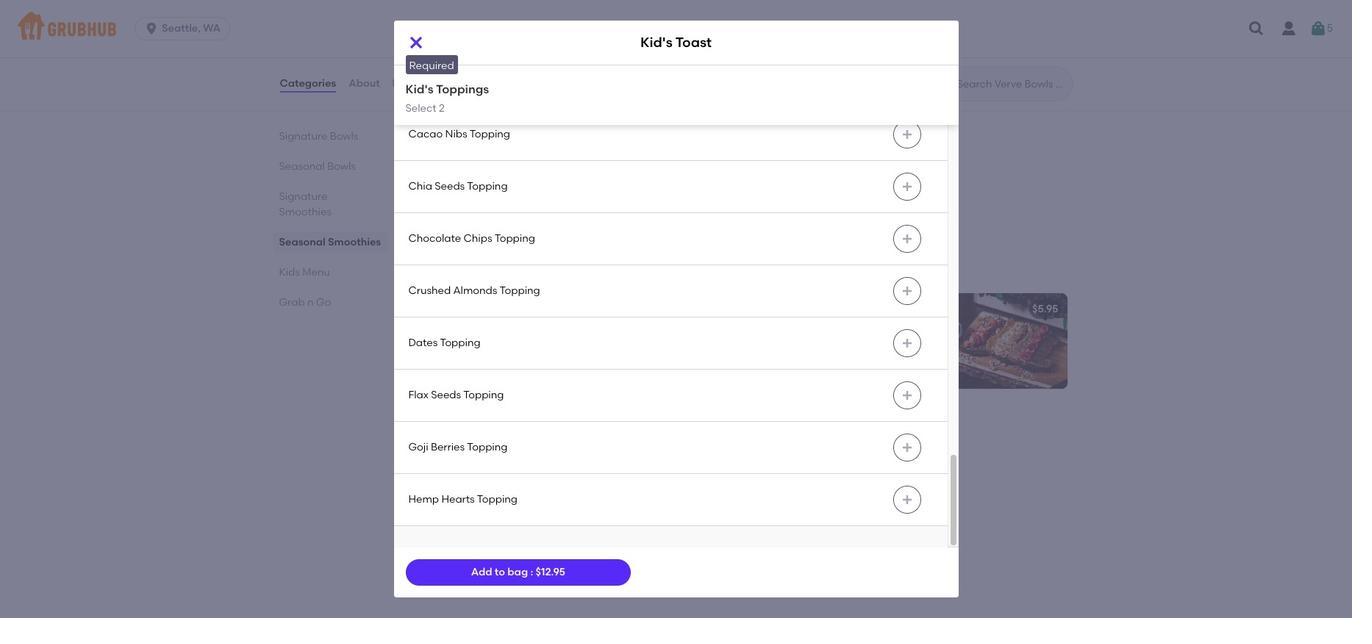 Task type: locate. For each thing, give the bounding box(es) containing it.
svg image for goji berries topping
[[901, 442, 913, 454]]

seasonal down "signature bowls"
[[279, 160, 325, 173]]

of up cup on the left of page
[[518, 353, 528, 366]]

made down easy-
[[482, 338, 512, 351]]

grab
[[279, 296, 305, 309], [417, 420, 457, 438]]

mango, pineapple, banana, ginger, house-made lemon juice, water button
[[420, 0, 738, 67]]

topping for chia seeds topping
[[467, 180, 508, 193]]

bag
[[508, 566, 528, 579]]

categories button
[[279, 57, 337, 110]]

0 horizontal spatial cold
[[429, 464, 453, 476]]

kids menu up crushed almonds topping
[[417, 259, 497, 277]]

1 pineapple, from the left
[[470, 2, 523, 15]]

1 horizontal spatial lemon
[[758, 32, 790, 45]]

svg image inside seattle, wa button
[[144, 21, 159, 36]]

signature bowls
[[279, 130, 358, 142]]

flax seeds topping
[[408, 389, 504, 402]]

cold up caffe
[[429, 464, 453, 476]]

$12.95
[[536, 566, 565, 579]]

made down kale,
[[887, 17, 916, 30]]

seeds for flax
[[431, 389, 461, 402]]

1 vertical spatial lemon
[[758, 32, 790, 45]]

cold inside caffe vita cold brew. a smooth and velvety unsweetened coffee beverage.
[[482, 484, 506, 497]]

water down pollen,
[[821, 32, 850, 45]]

0 vertical spatial a
[[429, 323, 436, 336]]

1 horizontal spatial 2
[[450, 353, 456, 366]]

1 vertical spatial signature
[[279, 190, 327, 203]]

lemon
[[496, 17, 527, 30], [758, 32, 790, 45]]

pineapple, left banana,
[[470, 2, 523, 15]]

0 horizontal spatial grab n go
[[279, 296, 331, 309]]

0 vertical spatial n
[[307, 296, 314, 309]]

1 vertical spatial grab n go
[[417, 420, 496, 438]]

house- up frozen
[[448, 338, 482, 351]]

mango,
[[429, 2, 468, 15], [758, 2, 797, 15]]

ginger,
[[571, 2, 605, 15], [758, 17, 793, 30]]

0 vertical spatial cold
[[429, 464, 453, 476]]

0 vertical spatial grab n go
[[279, 296, 331, 309]]

topping for bee pollen topping
[[462, 76, 503, 88]]

0 horizontal spatial juice,
[[529, 17, 555, 30]]

0 horizontal spatial lemon
[[496, 17, 527, 30]]

0 horizontal spatial water
[[558, 17, 587, 30]]

signature for signature bowls
[[279, 130, 327, 142]]

smoothie
[[456, 303, 504, 315]]

1 horizontal spatial toast
[[785, 303, 812, 315]]

seasonal down signature smoothies
[[279, 236, 326, 248]]

0 vertical spatial juice,
[[529, 17, 555, 30]]

0 horizontal spatial a
[[429, 323, 436, 336]]

categories
[[280, 77, 336, 90]]

svg image
[[1309, 20, 1327, 38], [407, 34, 425, 51], [901, 181, 913, 193], [901, 390, 913, 402], [901, 494, 913, 506]]

water inside 'mango, pineapple, spinach, kale, ginger, bee pollen, house-made lemon juice, water'
[[821, 32, 850, 45]]

select
[[406, 102, 436, 114]]

bowls down sellers
[[330, 130, 358, 142]]

a
[[429, 323, 436, 336], [538, 484, 545, 497]]

svg image for chocolate chips topping
[[901, 233, 913, 245]]

and right smooth
[[588, 484, 608, 497]]

kids down signature smoothies
[[279, 266, 300, 278]]

1 horizontal spatial kid's toast
[[758, 303, 812, 315]]

kid's
[[640, 34, 673, 51], [406, 82, 434, 96], [429, 303, 453, 315], [758, 303, 783, 315]]

0 horizontal spatial mango,
[[429, 2, 468, 15]]

grab n go
[[279, 296, 331, 309], [417, 420, 496, 438]]

1 vertical spatial water
[[821, 32, 850, 45]]

0 vertical spatial kid's toast
[[640, 34, 712, 51]]

0 vertical spatial seeds
[[435, 180, 465, 193]]

+
[[725, 303, 732, 315]]

about
[[349, 77, 380, 90]]

required
[[409, 60, 454, 72]]

bowls down "signature bowls"
[[327, 160, 356, 173]]

menu up almonds
[[455, 259, 497, 277]]

made inside a light and easy-to-drink blend of our house-made almond milk, and any 2 frozen fruits of your choice. served in a 16oz. cup
[[482, 338, 512, 351]]

$7.95 +
[[701, 303, 732, 315]]

1 horizontal spatial ginger,
[[758, 17, 793, 30]]

water down banana,
[[558, 17, 587, 30]]

topping for cacao nibs topping
[[470, 128, 510, 141]]

1 vertical spatial ginger,
[[758, 17, 793, 30]]

0 vertical spatial lemon
[[496, 17, 527, 30]]

pineapple, inside mango, pineapple, banana, ginger, house-made lemon juice, water
[[470, 2, 523, 15]]

0 vertical spatial smoothies
[[492, 98, 573, 117]]

0 vertical spatial signature
[[279, 130, 327, 142]]

juice, down bee
[[792, 32, 818, 45]]

0 horizontal spatial ginger,
[[571, 2, 605, 15]]

2
[[439, 102, 445, 114], [450, 353, 456, 366]]

2 mango, from the left
[[758, 2, 797, 15]]

signature down best sellers
[[279, 130, 327, 142]]

chocolate chips topping
[[408, 232, 535, 245]]

bee green image
[[957, 0, 1067, 67]]

1 horizontal spatial mango,
[[758, 2, 797, 15]]

topping
[[447, 24, 487, 36], [462, 76, 503, 88], [470, 128, 510, 141], [467, 180, 508, 193], [495, 232, 535, 245], [500, 285, 540, 297], [440, 337, 481, 349], [463, 389, 504, 402], [467, 441, 508, 454], [477, 493, 518, 506]]

0 vertical spatial ginger,
[[571, 2, 605, 15]]

2 inside kid's toppings select 2
[[439, 102, 445, 114]]

chips
[[464, 232, 492, 245]]

kids up "crushed"
[[417, 259, 451, 277]]

mango, inside 'mango, pineapple, spinach, kale, ginger, bee pollen, house-made lemon juice, water'
[[758, 2, 797, 15]]

menu down signature smoothies
[[302, 266, 330, 278]]

made inside 'mango, pineapple, spinach, kale, ginger, bee pollen, house-made lemon juice, water'
[[887, 17, 916, 30]]

1 horizontal spatial a
[[538, 484, 545, 497]]

0 horizontal spatial grab
[[279, 296, 305, 309]]

1 horizontal spatial of
[[586, 323, 596, 336]]

wa
[[203, 22, 221, 35]]

seeds right chia
[[435, 180, 465, 193]]

0 horizontal spatial kid's toast
[[640, 34, 712, 51]]

kid's toast
[[640, 34, 712, 51], [758, 303, 812, 315]]

Search Verve Bowls - Capitol Hill search field
[[956, 77, 1068, 91]]

mango, inside mango, pineapple, banana, ginger, house-made lemon juice, water
[[429, 2, 468, 15]]

house- inside 'mango, pineapple, spinach, kale, ginger, bee pollen, house-made lemon juice, water'
[[852, 17, 887, 30]]

1 horizontal spatial kids menu
[[417, 259, 497, 277]]

seeds
[[435, 180, 465, 193], [431, 389, 461, 402]]

kids menu
[[417, 259, 497, 277], [279, 266, 330, 278]]

1 horizontal spatial juice,
[[792, 32, 818, 45]]

a up coffee
[[538, 484, 545, 497]]

and up choice.
[[581, 338, 601, 351]]

0 horizontal spatial pineapple,
[[470, 2, 523, 15]]

1 signature from the top
[[279, 130, 327, 142]]

1 vertical spatial a
[[538, 484, 545, 497]]

ginger, right banana,
[[571, 2, 605, 15]]

2 signature from the top
[[279, 190, 327, 203]]

caffe
[[429, 484, 457, 497]]

chia
[[408, 180, 432, 193]]

house-
[[429, 17, 463, 30], [852, 17, 887, 30], [448, 338, 482, 351]]

ginger, inside 'mango, pineapple, spinach, kale, ginger, bee pollen, house-made lemon juice, water'
[[758, 17, 793, 30]]

cold brew image
[[628, 454, 738, 550]]

signature down seasonal bowls
[[279, 190, 327, 203]]

1 vertical spatial 2
[[450, 353, 456, 366]]

seasonal down toppings
[[417, 98, 488, 117]]

kids menu down signature smoothies
[[279, 266, 330, 278]]

$3.95
[[703, 464, 729, 476]]

kids
[[417, 259, 451, 277], [279, 266, 300, 278]]

1 horizontal spatial menu
[[455, 259, 497, 277]]

chagaccino smoothie image
[[628, 133, 738, 228]]

pineapple, for lemon
[[470, 2, 523, 15]]

seasonal smoothies down signature smoothies
[[279, 236, 381, 248]]

1 horizontal spatial go
[[474, 420, 496, 438]]

bowls
[[330, 130, 358, 142], [327, 160, 356, 173]]

1 mango, from the left
[[429, 2, 468, 15]]

ginger, inside mango, pineapple, banana, ginger, house-made lemon juice, water
[[571, 2, 605, 15]]

blend
[[555, 323, 583, 336]]

house- up required at the top of the page
[[429, 17, 463, 30]]

2 right select
[[439, 102, 445, 114]]

house- down spinach,
[[852, 17, 887, 30]]

cacao
[[408, 128, 443, 141]]

0 horizontal spatial go
[[316, 296, 331, 309]]

1 vertical spatial toast
[[785, 303, 812, 315]]

1 vertical spatial n
[[461, 420, 470, 438]]

pineapple, up pollen,
[[799, 2, 853, 15]]

2 vertical spatial and
[[588, 484, 608, 497]]

1 vertical spatial seeds
[[431, 389, 461, 402]]

house- inside a light and easy-to-drink blend of our house-made almond milk, and any 2 frozen fruits of your choice. served in a 16oz. cup
[[448, 338, 482, 351]]

made right nutella
[[463, 17, 493, 30]]

dates topping
[[408, 337, 481, 349]]

and down kid's smoothie
[[463, 323, 483, 336]]

signature inside signature smoothies
[[279, 190, 327, 203]]

0 vertical spatial seasonal smoothies
[[417, 98, 573, 117]]

0 vertical spatial water
[[558, 17, 587, 30]]

5
[[1327, 22, 1333, 34]]

and
[[463, 323, 483, 336], [581, 338, 601, 351], [588, 484, 608, 497]]

1 horizontal spatial cold
[[482, 484, 506, 497]]

1 vertical spatial smoothies
[[279, 206, 332, 218]]

cold up unsweetened in the left of the page
[[482, 484, 506, 497]]

best sellers
[[279, 100, 335, 112]]

mango, for ginger,
[[758, 2, 797, 15]]

1 vertical spatial seasonal smoothies
[[279, 236, 381, 248]]

0 horizontal spatial n
[[307, 296, 314, 309]]

1 vertical spatial juice,
[[792, 32, 818, 45]]

juice, down banana,
[[529, 17, 555, 30]]

coffee
[[536, 499, 567, 512]]

1 horizontal spatial water
[[821, 32, 850, 45]]

2 right any
[[450, 353, 456, 366]]

0 horizontal spatial of
[[518, 353, 528, 366]]

mango, up bee
[[758, 2, 797, 15]]

1 horizontal spatial pineapple,
[[799, 2, 853, 15]]

1 vertical spatial go
[[474, 420, 496, 438]]

cup
[[512, 368, 531, 381]]

pineapple, inside 'mango, pineapple, spinach, kale, ginger, bee pollen, house-made lemon juice, water'
[[799, 2, 853, 15]]

a inside a light and easy-to-drink blend of our house-made almond milk, and any 2 frozen fruits of your choice. served in a 16oz. cup
[[429, 323, 436, 336]]

hemp
[[408, 493, 439, 506]]

nutella topping
[[408, 24, 487, 36]]

2 pineapple, from the left
[[799, 2, 853, 15]]

1 vertical spatial seasonal
[[279, 160, 325, 173]]

seasonal smoothies
[[417, 98, 573, 117], [279, 236, 381, 248]]

seasonal smoothies down toppings
[[417, 98, 573, 117]]

goji berries topping
[[408, 441, 508, 454]]

choice.
[[555, 353, 591, 366]]

lemon inside mango, pineapple, banana, ginger, house-made lemon juice, water
[[496, 17, 527, 30]]

1 vertical spatial grab
[[417, 420, 457, 438]]

topping for flax seeds topping
[[463, 389, 504, 402]]

bowls for seasonal bowls
[[327, 160, 356, 173]]

0 vertical spatial toast
[[676, 34, 712, 51]]

bee pollen topping
[[408, 76, 503, 88]]

served
[[429, 368, 463, 381]]

svg image for chia seeds topping
[[901, 181, 913, 193]]

water
[[558, 17, 587, 30], [821, 32, 850, 45]]

0 vertical spatial bowls
[[330, 130, 358, 142]]

a up our
[[429, 323, 436, 336]]

topping for goji berries topping
[[467, 441, 508, 454]]

juice,
[[529, 17, 555, 30], [792, 32, 818, 45]]

0 vertical spatial 2
[[439, 102, 445, 114]]

of right blend
[[586, 323, 596, 336]]

0 vertical spatial grab
[[279, 296, 305, 309]]

bowls for signature bowls
[[330, 130, 358, 142]]

1 vertical spatial kid's toast
[[758, 303, 812, 315]]

cold
[[429, 464, 453, 476], [482, 484, 506, 497]]

svg image
[[1248, 20, 1265, 38], [144, 21, 159, 36], [901, 129, 913, 141], [901, 233, 913, 245], [901, 285, 913, 297], [901, 338, 913, 349], [901, 442, 913, 454]]

beverage.
[[429, 514, 479, 527]]

menu
[[455, 259, 497, 277], [302, 266, 330, 278]]

seeds down served
[[431, 389, 461, 402]]

0 horizontal spatial 2
[[439, 102, 445, 114]]

0 horizontal spatial toast
[[676, 34, 712, 51]]

topping for chocolate chips topping
[[495, 232, 535, 245]]

ginger, left bee
[[758, 17, 793, 30]]

mango, pineapple, spinach, kale, ginger, bee pollen, house-made lemon juice, water
[[758, 2, 923, 45]]

1 vertical spatial bowls
[[327, 160, 356, 173]]

hemp hearts topping
[[408, 493, 518, 506]]

mango, up nutella topping
[[429, 2, 468, 15]]

svg image for hemp hearts topping
[[901, 494, 913, 506]]

chia seeds topping
[[408, 180, 508, 193]]

1 vertical spatial cold
[[482, 484, 506, 497]]



Task type: vqa. For each thing, say whether or not it's contained in the screenshot.
Search icon
no



Task type: describe. For each thing, give the bounding box(es) containing it.
pollen,
[[817, 17, 850, 30]]

best
[[279, 100, 301, 112]]

renewed image
[[628, 0, 738, 67]]

flax
[[408, 389, 429, 402]]

2 vertical spatial smoothies
[[328, 236, 381, 248]]

hearts
[[442, 493, 475, 506]]

berries
[[431, 441, 465, 454]]

1 vertical spatial of
[[518, 353, 528, 366]]

spinach,
[[855, 2, 898, 15]]

pineapple, for pollen,
[[799, 2, 853, 15]]

1 horizontal spatial kids
[[417, 259, 451, 277]]

seeds for chia
[[435, 180, 465, 193]]

any
[[429, 353, 447, 366]]

seattle,
[[162, 22, 201, 35]]

kid's toppings select 2
[[406, 82, 489, 114]]

svg image for flax seeds topping
[[901, 390, 913, 402]]

0 horizontal spatial kids
[[279, 266, 300, 278]]

0 horizontal spatial kids menu
[[279, 266, 330, 278]]

your
[[531, 353, 552, 366]]

juice, inside mango, pineapple, banana, ginger, house-made lemon juice, water
[[529, 17, 555, 30]]

brew
[[456, 464, 481, 476]]

juice, inside 'mango, pineapple, spinach, kale, ginger, bee pollen, house-made lemon juice, water'
[[792, 32, 818, 45]]

goji
[[408, 441, 428, 454]]

fruits
[[491, 353, 516, 366]]

kid's inside kid's toppings select 2
[[406, 82, 434, 96]]

main navigation navigation
[[0, 0, 1352, 57]]

1 horizontal spatial seasonal smoothies
[[417, 98, 573, 117]]

nutella
[[408, 24, 444, 36]]

signature for signature smoothies
[[279, 190, 327, 203]]

seasonal bowls
[[279, 160, 356, 173]]

a inside caffe vita cold brew. a smooth and velvety unsweetened coffee beverage.
[[538, 484, 545, 497]]

to-
[[513, 323, 528, 336]]

1 horizontal spatial grab
[[417, 420, 457, 438]]

a light and easy-to-drink blend of our house-made almond milk, and any 2 frozen fruits of your choice. served in a 16oz. cup
[[429, 323, 601, 381]]

kid's smoothie
[[429, 303, 504, 315]]

chocolate
[[408, 232, 461, 245]]

kale,
[[900, 2, 923, 15]]

seattle, wa
[[162, 22, 221, 35]]

and inside caffe vita cold brew. a smooth and velvety unsweetened coffee beverage.
[[588, 484, 608, 497]]

pollen
[[430, 76, 460, 88]]

frozen
[[458, 353, 489, 366]]

banana,
[[526, 2, 568, 15]]

house- inside mango, pineapple, banana, ginger, house-made lemon juice, water
[[429, 17, 463, 30]]

5 button
[[1309, 15, 1333, 42]]

vita
[[459, 484, 479, 497]]

lemon inside 'mango, pineapple, spinach, kale, ginger, bee pollen, house-made lemon juice, water'
[[758, 32, 790, 45]]

easy-
[[486, 323, 513, 336]]

kid's smoothie image
[[628, 293, 738, 389]]

16oz.
[[486, 368, 510, 381]]

topping for hemp hearts topping
[[477, 493, 518, 506]]

brew.
[[508, 484, 535, 497]]

bee
[[795, 17, 814, 30]]

svg image inside '5' "button"
[[1309, 20, 1327, 38]]

svg image for crushed almonds topping
[[901, 285, 913, 297]]

almonds
[[453, 285, 497, 297]]

unsweetened
[[466, 499, 533, 512]]

milk,
[[555, 338, 578, 351]]

1 horizontal spatial grab n go
[[417, 420, 496, 438]]

seattle, wa button
[[135, 17, 236, 40]]

nibs
[[445, 128, 467, 141]]

toppings
[[436, 82, 489, 96]]

0 vertical spatial of
[[586, 323, 596, 336]]

reviews
[[392, 77, 433, 90]]

2 vertical spatial seasonal
[[279, 236, 326, 248]]

smooth
[[548, 484, 585, 497]]

0 horizontal spatial seasonal smoothies
[[279, 236, 381, 248]]

0 vertical spatial seasonal
[[417, 98, 488, 117]]

mango, pineapple, spinach, kale, ginger, bee pollen, house-made lemon juice, water button
[[750, 0, 1067, 67]]

cacao nibs topping
[[408, 128, 510, 141]]

topping for crushed almonds topping
[[500, 285, 540, 297]]

:
[[530, 566, 533, 579]]

water inside mango, pineapple, banana, ginger, house-made lemon juice, water
[[558, 17, 587, 30]]

to
[[495, 566, 505, 579]]

caffe vita cold brew. a smooth and velvety unsweetened coffee beverage.
[[429, 484, 608, 527]]

reviews button
[[392, 57, 434, 110]]

0 vertical spatial go
[[316, 296, 331, 309]]

kid's toast image
[[957, 293, 1067, 389]]

made inside mango, pineapple, banana, ginger, house-made lemon juice, water
[[463, 17, 493, 30]]

our
[[429, 338, 446, 351]]

light
[[439, 323, 461, 336]]

almond
[[514, 338, 553, 351]]

0 vertical spatial and
[[463, 323, 483, 336]]

0 horizontal spatial menu
[[302, 266, 330, 278]]

signature smoothies
[[279, 190, 332, 218]]

in
[[466, 368, 475, 381]]

1 horizontal spatial n
[[461, 420, 470, 438]]

svg image for dates topping
[[901, 338, 913, 349]]

mango, for house-
[[429, 2, 468, 15]]

1 vertical spatial and
[[581, 338, 601, 351]]

cold brew
[[429, 464, 481, 476]]

add to bag : $12.95
[[471, 566, 565, 579]]

velvety
[[429, 499, 464, 512]]

svg image for cacao nibs topping
[[901, 129, 913, 141]]

$7.95
[[701, 303, 725, 315]]

bee
[[408, 76, 427, 88]]

about button
[[348, 57, 381, 110]]

2 inside a light and easy-to-drink blend of our house-made almond milk, and any 2 frozen fruits of your choice. served in a 16oz. cup
[[450, 353, 456, 366]]

sellers
[[303, 100, 335, 112]]

add
[[471, 566, 492, 579]]

mango, pineapple, banana, ginger, house-made lemon juice, water
[[429, 2, 605, 30]]

crushed almonds topping
[[408, 285, 540, 297]]

dates
[[408, 337, 438, 349]]

drink
[[528, 323, 552, 336]]

$5.95
[[1032, 303, 1058, 315]]

a
[[477, 368, 484, 381]]

crushed
[[408, 285, 451, 297]]



